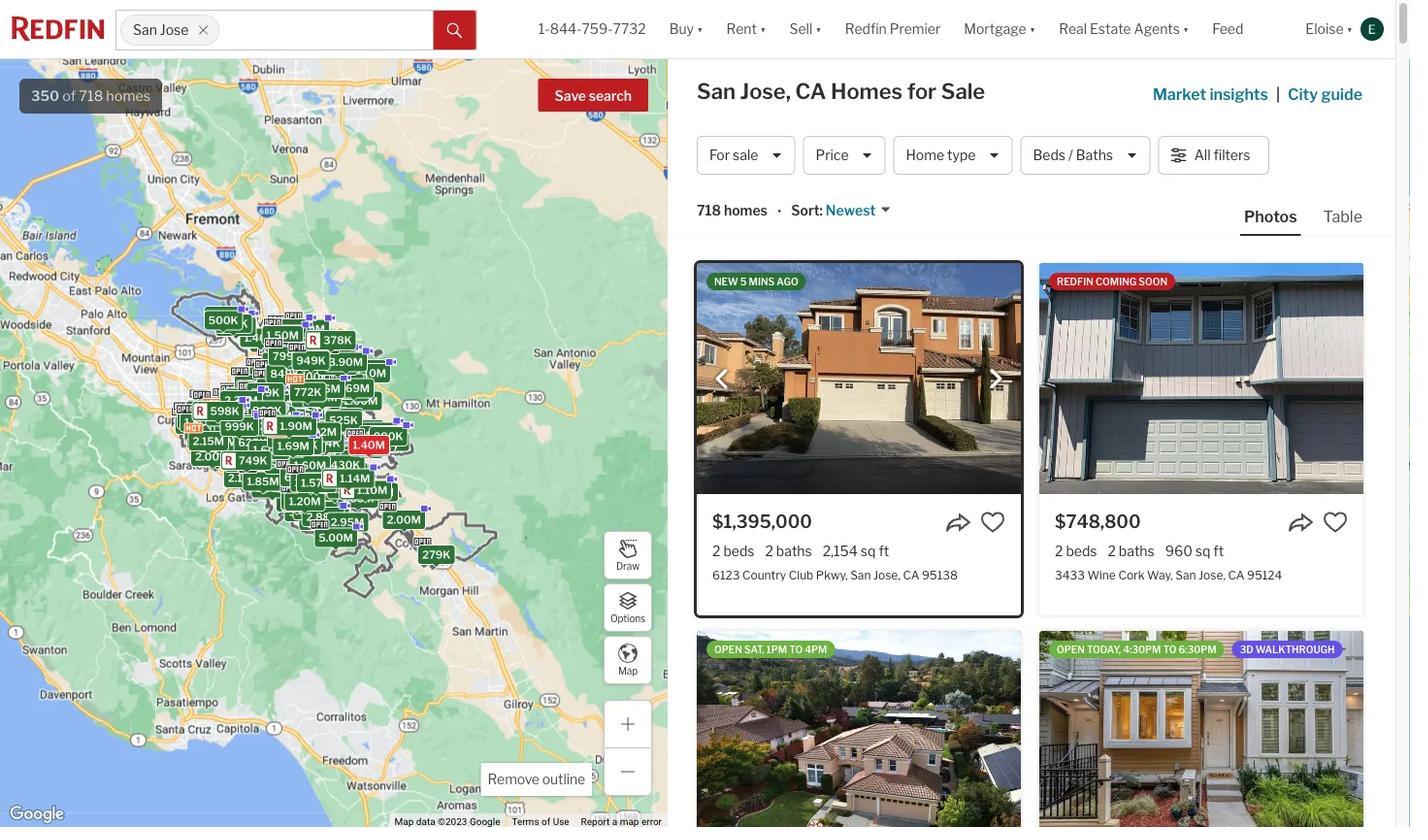 Task type: locate. For each thing, give the bounding box(es) containing it.
2 favorite button checkbox from the left
[[1323, 510, 1348, 535]]

1.24m down 1.09m
[[332, 473, 364, 486]]

1.07m
[[257, 398, 289, 410]]

0 horizontal spatial 499k
[[201, 402, 230, 414]]

0 horizontal spatial 1.35m
[[258, 419, 290, 432]]

2 ▾ from the left
[[760, 21, 766, 37]]

2 vertical spatial 990k
[[311, 511, 341, 524]]

2.19m
[[247, 457, 279, 469]]

4 ▾ from the left
[[1030, 21, 1036, 37]]

2 baths from the left
[[1119, 543, 1155, 559]]

▾ inside sell ▾ dropdown button
[[816, 21, 822, 37]]

1.40m
[[276, 326, 308, 339], [244, 331, 277, 344], [350, 363, 382, 376], [266, 373, 298, 385], [247, 393, 279, 406], [353, 439, 385, 452], [262, 454, 294, 467], [297, 458, 329, 471], [232, 460, 265, 473], [317, 471, 349, 484], [268, 476, 300, 488]]

2 horizontal spatial ca
[[1228, 568, 1245, 582]]

0 vertical spatial 1.65m
[[264, 424, 296, 436]]

0 horizontal spatial beds
[[724, 543, 755, 559]]

548k
[[305, 437, 334, 450]]

2 vertical spatial 625k
[[271, 457, 300, 470]]

2 baths up club
[[765, 543, 812, 559]]

ft right '2,154'
[[879, 543, 889, 559]]

homes left •
[[724, 202, 768, 219]]

3 ▾ from the left
[[816, 21, 822, 37]]

▾ right sell
[[816, 21, 822, 37]]

▾ left 'user photo' on the right of the page
[[1347, 21, 1353, 37]]

beds for $748,800
[[1066, 543, 1097, 559]]

buy
[[670, 21, 694, 37]]

650k
[[362, 436, 391, 449]]

0 vertical spatial 190k
[[277, 427, 305, 439]]

3.20m down 1.57m
[[289, 506, 323, 518]]

0 vertical spatial 1.29m
[[310, 352, 341, 364]]

625k
[[261, 381, 290, 393], [238, 436, 267, 449], [271, 457, 300, 470]]

favorite button checkbox
[[980, 510, 1006, 535], [1323, 510, 1348, 535]]

2 horizontal spatial 1.33m
[[372, 435, 404, 448]]

0 horizontal spatial 1.65m
[[264, 424, 296, 436]]

homes right of
[[106, 87, 151, 104]]

map region
[[0, 0, 708, 827]]

568k
[[276, 399, 305, 411]]

1 horizontal spatial 1.95m
[[282, 343, 314, 355]]

845k
[[365, 437, 395, 449]]

1.21m
[[299, 344, 329, 356]]

favorite button checkbox for $748,800
[[1323, 510, 1348, 535]]

▾ inside buy ▾ dropdown button
[[697, 21, 703, 37]]

2.15m down 598k
[[215, 418, 247, 430]]

2.50m up the 1.43m
[[267, 410, 301, 423]]

1 horizontal spatial ft
[[1214, 543, 1224, 559]]

819k
[[212, 414, 240, 426]]

2 sq from the left
[[1196, 543, 1211, 559]]

3d walkthrough
[[1240, 644, 1335, 655]]

1 horizontal spatial 975k
[[293, 374, 322, 386]]

to right 4:30pm
[[1163, 644, 1177, 655]]

1 ▾ from the left
[[697, 21, 703, 37]]

to right 1pm
[[789, 644, 803, 655]]

899k
[[295, 378, 324, 391], [242, 425, 272, 437]]

ca left 95124
[[1228, 568, 1245, 582]]

1 vertical spatial 1.02m
[[305, 426, 337, 438]]

0 horizontal spatial 1.33m
[[247, 404, 278, 417]]

▾
[[697, 21, 703, 37], [760, 21, 766, 37], [816, 21, 822, 37], [1030, 21, 1036, 37], [1183, 21, 1190, 37], [1347, 21, 1353, 37]]

0 horizontal spatial open
[[714, 644, 742, 655]]

5 ▾ from the left
[[1183, 21, 1190, 37]]

718 right of
[[79, 87, 103, 104]]

95138
[[922, 568, 958, 582]]

0 horizontal spatial 989k
[[209, 310, 238, 322]]

316k
[[237, 424, 264, 437]]

agents
[[1134, 21, 1180, 37]]

sell
[[790, 21, 813, 37]]

0 horizontal spatial 999k
[[225, 420, 254, 433]]

1 vertical spatial 430k
[[331, 459, 360, 471]]

945k
[[310, 440, 339, 452]]

baths up cork
[[1119, 543, 1155, 559]]

0 horizontal spatial 718
[[79, 87, 103, 104]]

1.55m
[[272, 447, 304, 460], [245, 449, 277, 461], [292, 457, 324, 470]]

1.63m down 575k
[[229, 470, 261, 483]]

262k
[[322, 416, 351, 429]]

1 sq from the left
[[861, 543, 876, 559]]

609k
[[257, 403, 287, 415]]

1 horizontal spatial favorite button checkbox
[[1323, 510, 1348, 535]]

draw button
[[604, 531, 652, 580]]

photo of 6123 country club pkwy, san jose, ca 95138 image
[[697, 263, 1021, 494]]

1 favorite button checkbox from the left
[[980, 510, 1006, 535]]

1 favorite button image from the left
[[980, 510, 1006, 535]]

ca
[[796, 78, 827, 104], [903, 568, 920, 582], [1228, 568, 1245, 582]]

▾ right rent
[[760, 21, 766, 37]]

1 horizontal spatial 1.02m
[[305, 426, 337, 438]]

0 vertical spatial 1.33m
[[247, 404, 278, 417]]

1 vertical spatial 499k
[[364, 429, 393, 442]]

844-
[[550, 21, 582, 37]]

789k
[[251, 416, 280, 428]]

▾ inside rent ▾ dropdown button
[[760, 21, 766, 37]]

1 horizontal spatial 1.35m
[[317, 459, 349, 472]]

1.89m up "3.66m"
[[214, 425, 246, 438]]

2 open from the left
[[1057, 644, 1085, 655]]

▾ right the agents
[[1183, 21, 1190, 37]]

1.10m
[[329, 377, 360, 390], [274, 433, 304, 446], [290, 437, 320, 450], [324, 443, 354, 456], [357, 484, 388, 497]]

beds up 3433
[[1066, 543, 1097, 559]]

306k
[[286, 439, 315, 451]]

photo of 3433 wine cork way, san jose, ca 95124 image
[[1040, 263, 1364, 494]]

google image
[[5, 802, 69, 827]]

1 vertical spatial 1.35m
[[317, 459, 349, 472]]

1.73m
[[249, 444, 280, 456]]

1 vertical spatial 989k
[[334, 466, 364, 478]]

▾ right the buy
[[697, 21, 703, 37]]

0 vertical spatial 1.35m
[[258, 419, 290, 432]]

1 horizontal spatial 660k
[[302, 404, 331, 417]]

399k
[[266, 359, 295, 371]]

750k down "2.65m" at the top left of page
[[281, 401, 310, 414]]

sq for $1,395,000
[[861, 543, 876, 559]]

2.00m
[[344, 395, 378, 407], [221, 399, 255, 412], [190, 404, 224, 417], [256, 439, 290, 452], [252, 448, 287, 460], [251, 448, 286, 461], [195, 450, 229, 463], [232, 463, 266, 476], [289, 496, 324, 508], [387, 513, 421, 526]]

3.20m down the 589k
[[345, 443, 379, 455]]

▾ inside mortgage ▾ dropdown button
[[1030, 21, 1036, 37]]

956k
[[310, 360, 340, 372]]

5.00m
[[319, 531, 353, 544]]

san down 2,154 sq ft
[[851, 568, 871, 582]]

2 units
[[254, 336, 290, 349], [297, 441, 333, 453]]

0 vertical spatial 2 units
[[254, 336, 290, 349]]

open
[[714, 644, 742, 655], [1057, 644, 1085, 655]]

1.89m up '649k'
[[248, 438, 280, 450]]

photo of 6951 starling valley dr, san jose, ca 95120 image
[[697, 631, 1021, 827]]

None search field
[[220, 11, 434, 50]]

2 2 beds from the left
[[1055, 543, 1097, 559]]

1 2 beds from the left
[[713, 543, 755, 559]]

1.15m
[[305, 347, 335, 360], [296, 355, 326, 367], [254, 369, 284, 382], [307, 391, 338, 404]]

ca left 95138
[[903, 568, 920, 582]]

sq right 960
[[1196, 543, 1211, 559]]

1 ft from the left
[[879, 543, 889, 559]]

sell ▾
[[790, 21, 822, 37]]

0 horizontal spatial favorite button image
[[980, 510, 1006, 535]]

san jose, ca homes for sale
[[697, 78, 985, 104]]

0 horizontal spatial 2 baths
[[765, 543, 812, 559]]

2,154 sq ft
[[823, 543, 889, 559]]

1 horizontal spatial to
[[1163, 644, 1177, 655]]

6:30pm
[[1179, 644, 1217, 655]]

0 vertical spatial 1.24m
[[354, 440, 386, 453]]

to
[[789, 644, 803, 655], [1163, 644, 1177, 655]]

previous button image
[[713, 370, 732, 389]]

favorite button image
[[980, 510, 1006, 535], [1323, 510, 1348, 535]]

options
[[611, 613, 646, 624]]

2 ft from the left
[[1214, 543, 1224, 559]]

2 vertical spatial 1.25m
[[286, 494, 317, 507]]

2.25m
[[240, 468, 273, 480]]

club
[[789, 568, 814, 582]]

2.15m up 1.53m
[[193, 435, 224, 447]]

1.00m
[[317, 355, 350, 367], [285, 369, 317, 381]]

1 horizontal spatial sq
[[1196, 543, 1211, 559]]

1 vertical spatial 190k
[[312, 445, 339, 457]]

1.80m
[[184, 416, 217, 429], [267, 419, 299, 431], [263, 476, 296, 489], [256, 482, 288, 495]]

jose, down rent ▾ button
[[740, 78, 791, 104]]

1 horizontal spatial 850k
[[302, 445, 332, 458]]

788k
[[278, 424, 306, 437]]

2 beds up 6123
[[713, 543, 755, 559]]

rent ▾ button
[[727, 0, 766, 58]]

favorite button checkbox for $1,395,000
[[980, 510, 1006, 535]]

260k
[[287, 439, 316, 451]]

1.29m
[[310, 352, 341, 364], [335, 386, 366, 398], [271, 430, 302, 443]]

2 beds
[[713, 543, 755, 559], [1055, 543, 1097, 559]]

0 vertical spatial 2.29m
[[199, 445, 232, 458]]

0 vertical spatial 1.25m
[[226, 403, 257, 415]]

buy ▾
[[670, 21, 703, 37]]

jose, down 2,154 sq ft
[[874, 568, 901, 582]]

photos
[[1244, 207, 1297, 226]]

1 horizontal spatial beds
[[1066, 543, 1097, 559]]

feed
[[1213, 21, 1244, 37]]

0 vertical spatial 975k
[[293, 374, 322, 386]]

1.89m down 1.73m
[[258, 457, 290, 470]]

0 horizontal spatial ft
[[879, 543, 889, 559]]

940k
[[242, 379, 272, 392]]

2 2 baths from the left
[[1108, 543, 1155, 559]]

for sale button
[[697, 136, 796, 175]]

0 vertical spatial 859k
[[323, 374, 352, 387]]

0 vertical spatial 2.50m
[[267, 410, 301, 423]]

baths for $748,800
[[1119, 543, 1155, 559]]

2.20m
[[181, 413, 215, 426], [219, 418, 252, 431], [260, 420, 293, 432], [280, 496, 314, 508]]

1 beds from the left
[[724, 543, 755, 559]]

2
[[254, 336, 261, 349], [297, 441, 304, 453], [713, 543, 721, 559], [765, 543, 774, 559], [1055, 543, 1063, 559], [1108, 543, 1116, 559]]

home
[[906, 147, 945, 163]]

2 favorite button image from the left
[[1323, 510, 1348, 535]]

1 vertical spatial 2.39m
[[258, 409, 292, 422]]

1 horizontal spatial 749k
[[271, 472, 300, 485]]

2.50m up '649k'
[[248, 438, 282, 451]]

989k
[[209, 310, 238, 322], [334, 466, 364, 478]]

beds up 6123
[[724, 543, 755, 559]]

2 beds up 3433
[[1055, 543, 1097, 559]]

ca for $1,395,000
[[903, 568, 920, 582]]

redfin coming soon
[[1057, 276, 1168, 287]]

1.69m
[[338, 382, 370, 395], [197, 400, 230, 413], [259, 410, 291, 422], [277, 440, 310, 453], [238, 451, 270, 463]]

▾ right the mortgage
[[1030, 21, 1036, 37]]

718 down the for
[[697, 202, 721, 219]]

0 vertical spatial 989k
[[209, 310, 238, 322]]

2 baths up cork
[[1108, 543, 1155, 559]]

premier
[[890, 21, 941, 37]]

1 horizontal spatial 2.29m
[[312, 505, 345, 517]]

city guide link
[[1288, 83, 1367, 106]]

1 horizontal spatial open
[[1057, 644, 1085, 655]]

0 vertical spatial 499k
[[201, 402, 230, 414]]

baths for $1,395,000
[[776, 543, 812, 559]]

6 ▾ from the left
[[1347, 21, 1353, 37]]

718 inside 718 homes •
[[697, 202, 721, 219]]

2.15m
[[215, 418, 247, 430], [193, 435, 224, 447]]

baths up club
[[776, 543, 812, 559]]

▾ for rent ▾
[[760, 21, 766, 37]]

1-844-759-7732 link
[[539, 21, 646, 37]]

1 vertical spatial 899k
[[242, 425, 272, 437]]

750k up 729k at left
[[330, 411, 359, 424]]

0 horizontal spatial 1.02m
[[220, 320, 252, 333]]

0 vertical spatial 899k
[[295, 378, 324, 391]]

:
[[820, 202, 823, 219]]

2 vertical spatial 1.29m
[[271, 430, 302, 443]]

open left sat,
[[714, 644, 742, 655]]

to for 4pm
[[789, 644, 803, 655]]

759-
[[582, 21, 613, 37]]

535k
[[284, 474, 314, 487]]

0 horizontal spatial 1.95m
[[247, 469, 279, 481]]

689k
[[294, 373, 324, 385]]

1 2 baths from the left
[[765, 543, 812, 559]]

1 horizontal spatial jose,
[[874, 568, 901, 582]]

547k
[[309, 431, 338, 443]]

1 horizontal spatial 2 units
[[297, 441, 333, 453]]

1 baths from the left
[[776, 543, 812, 559]]

draw
[[616, 560, 640, 572]]

2 baths for $1,395,000
[[765, 543, 812, 559]]

real estate agents ▾ button
[[1048, 0, 1201, 58]]

1.24m down the 589k
[[354, 440, 386, 453]]

850k
[[264, 385, 294, 398], [302, 445, 332, 458]]

799k
[[277, 322, 306, 335], [286, 341, 315, 354], [273, 350, 301, 362], [251, 387, 280, 399]]

homes
[[831, 78, 903, 104]]

1.63m down 306k
[[270, 452, 302, 465]]

1 horizontal spatial favorite button image
[[1323, 510, 1348, 535]]

0 vertical spatial 1.95m
[[282, 343, 314, 355]]

0 horizontal spatial favorite button checkbox
[[980, 510, 1006, 535]]

1 vertical spatial homes
[[724, 202, 768, 219]]

430k down 385k
[[302, 405, 332, 418]]

0 horizontal spatial 2 units
[[254, 336, 290, 349]]

430k up 1.14m
[[331, 459, 360, 471]]

2 to from the left
[[1163, 644, 1177, 655]]

0 vertical spatial 718
[[79, 87, 103, 104]]

1 horizontal spatial 718
[[697, 202, 721, 219]]

/
[[1069, 147, 1073, 163]]

7732
[[613, 21, 646, 37]]

190k
[[277, 427, 305, 439], [312, 445, 339, 457]]

0 horizontal spatial ca
[[796, 78, 827, 104]]

629k
[[250, 412, 279, 425]]

1 horizontal spatial 899k
[[295, 378, 324, 391]]

open left "today,"
[[1057, 644, 1085, 655]]

1 horizontal spatial 1.63m
[[270, 452, 302, 465]]

ca for $748,800
[[1228, 568, 1245, 582]]

next button image
[[986, 370, 1006, 389]]

3 units up 715k
[[220, 405, 256, 418]]

0 vertical spatial 850k
[[264, 385, 294, 398]]

ca left homes at right top
[[796, 78, 827, 104]]

1.18m
[[268, 329, 298, 341], [272, 330, 302, 342], [285, 351, 315, 364], [272, 432, 302, 445]]

2.88m
[[306, 511, 340, 523]]

0 horizontal spatial baths
[[776, 543, 812, 559]]

sq right '2,154'
[[861, 543, 876, 559]]

jose, down "960 sq ft"
[[1199, 568, 1226, 582]]

0 horizontal spatial 850k
[[264, 385, 294, 398]]

1 to from the left
[[789, 644, 803, 655]]

1 horizontal spatial 1.25m
[[286, 494, 317, 507]]

0 vertical spatial 3.20m
[[345, 443, 379, 455]]

san down 960
[[1176, 568, 1196, 582]]

ft right 960
[[1214, 543, 1224, 559]]

749k
[[239, 454, 267, 467], [271, 472, 300, 485]]

1 horizontal spatial 2 beds
[[1055, 543, 1097, 559]]

favorite button image for $748,800
[[1323, 510, 1348, 535]]

1 open from the left
[[714, 644, 742, 655]]

0 horizontal spatial 1.63m
[[229, 470, 261, 483]]

2 beds from the left
[[1066, 543, 1097, 559]]

2 horizontal spatial jose,
[[1199, 568, 1226, 582]]

favorite button image for $1,395,000
[[980, 510, 1006, 535]]



Task type: vqa. For each thing, say whether or not it's contained in the screenshot.
baths associated with $748,800
yes



Task type: describe. For each thing, give the bounding box(es) containing it.
0 vertical spatial 1.63m
[[270, 452, 302, 465]]

179k
[[290, 442, 317, 455]]

6123
[[713, 568, 740, 582]]

ft for $1,395,000
[[879, 543, 889, 559]]

3d
[[1240, 644, 1254, 655]]

3.26m
[[235, 453, 269, 466]]

▾ for buy ▾
[[697, 21, 703, 37]]

1 vertical spatial 999k
[[290, 442, 320, 455]]

2.80m
[[203, 436, 237, 448]]

photos button
[[1241, 206, 1320, 236]]

775k
[[270, 385, 298, 398]]

1-
[[539, 21, 550, 37]]

279k
[[422, 548, 451, 561]]

▾ for sell ▾
[[816, 21, 822, 37]]

0 vertical spatial 430k
[[302, 405, 332, 418]]

2 beds for $1,395,000
[[713, 543, 755, 559]]

1 horizontal spatial 3.20m
[[345, 443, 379, 455]]

1 vertical spatial 1.95m
[[247, 469, 279, 481]]

1pm
[[767, 644, 787, 655]]

eloise ▾
[[1306, 21, 1353, 37]]

0 horizontal spatial 1.25m
[[226, 403, 257, 415]]

remove san jose image
[[197, 24, 209, 36]]

coming
[[1096, 276, 1137, 287]]

0 vertical spatial 990k
[[323, 361, 353, 373]]

san up the for
[[697, 78, 736, 104]]

1 vertical spatial 2.15m
[[193, 435, 224, 447]]

1.53m
[[202, 451, 234, 464]]

2.65m
[[272, 387, 305, 400]]

open for open today, 4:30pm to 6:30pm
[[1057, 644, 1085, 655]]

1 horizontal spatial 1.65m
[[342, 492, 374, 505]]

370k
[[219, 317, 248, 330]]

1.28m
[[322, 359, 353, 372]]

772k
[[294, 386, 322, 399]]

0 horizontal spatial 2.29m
[[199, 445, 232, 458]]

1 vertical spatial 1.00m
[[285, 369, 317, 381]]

sell ▾ button
[[778, 0, 834, 58]]

jose, for $1,395,000
[[874, 568, 901, 582]]

$1,395,000
[[713, 511, 812, 532]]

5.95m
[[303, 515, 337, 527]]

sell ▾ button
[[790, 0, 822, 58]]

715k
[[226, 420, 253, 433]]

699k
[[284, 471, 314, 484]]

2.28m
[[196, 411, 229, 424]]

9 units
[[272, 420, 308, 433]]

0 vertical spatial 999k
[[225, 420, 254, 433]]

1 vertical spatial 1.63m
[[229, 470, 261, 483]]

1 vertical spatial 859k
[[289, 434, 318, 447]]

525k
[[329, 414, 358, 427]]

980k
[[306, 358, 335, 370]]

960 sq ft
[[1166, 543, 1224, 559]]

mortgage
[[964, 21, 1027, 37]]

sq for $748,800
[[1196, 543, 1211, 559]]

0 vertical spatial 1.02m
[[220, 320, 252, 333]]

pkwy,
[[816, 568, 848, 582]]

649k
[[246, 454, 276, 466]]

1.09m
[[324, 453, 356, 466]]

1 vertical spatial 3.20m
[[289, 506, 323, 518]]

country
[[743, 568, 787, 582]]

beds for $1,395,000
[[724, 543, 755, 559]]

378k
[[323, 334, 352, 346]]

3 units up 819k
[[221, 399, 257, 411]]

ft for $748,800
[[1214, 543, 1224, 559]]

market
[[1153, 84, 1207, 103]]

329k
[[282, 428, 311, 441]]

1 vertical spatial 2 units
[[297, 441, 333, 453]]

1 vertical spatial 2.50m
[[248, 438, 282, 451]]

1 horizontal spatial 989k
[[334, 466, 364, 478]]

0 vertical spatial 1.00m
[[317, 355, 350, 367]]

575k
[[229, 456, 257, 469]]

0 horizontal spatial 190k
[[277, 427, 305, 439]]

588k
[[310, 433, 339, 445]]

470k
[[313, 464, 342, 477]]

1.13m
[[332, 378, 362, 390]]

redfin premier button
[[834, 0, 953, 58]]

of
[[62, 87, 76, 104]]

968k
[[263, 371, 293, 384]]

photo of 249 cahill park dr, san jose, ca 95126 image
[[1040, 631, 1364, 827]]

598k
[[210, 405, 240, 417]]

1 vertical spatial 975k
[[263, 421, 291, 434]]

305k
[[298, 357, 328, 369]]

4.53m
[[256, 419, 290, 432]]

1 vertical spatial 749k
[[271, 472, 300, 485]]

jose, for $748,800
[[1199, 568, 1226, 582]]

outline
[[542, 771, 585, 788]]

open for open sat, 1pm to 4pm
[[714, 644, 742, 655]]

▾ for eloise ▾
[[1347, 21, 1353, 37]]

1 horizontal spatial 859k
[[323, 374, 352, 387]]

618k
[[291, 348, 318, 360]]

▾ inside real estate agents ▾ link
[[1183, 21, 1190, 37]]

for
[[907, 78, 937, 104]]

1 vertical spatial 1.29m
[[335, 386, 366, 398]]

0 vertical spatial 2.15m
[[215, 418, 247, 430]]

all
[[1195, 147, 1211, 163]]

0 vertical spatial homes
[[106, 87, 151, 104]]

real
[[1059, 21, 1087, 37]]

1 horizontal spatial 620k
[[328, 469, 357, 482]]

6123 country club pkwy, san jose, ca 95138
[[713, 568, 958, 582]]

3.66m
[[210, 443, 244, 456]]

860k
[[252, 404, 282, 417]]

1.36m
[[244, 332, 276, 344]]

0 horizontal spatial 899k
[[242, 425, 272, 437]]

0 vertical spatial 2.39m
[[230, 391, 263, 404]]

map button
[[604, 636, 652, 684]]

cork
[[1119, 568, 1145, 582]]

remove outline
[[488, 771, 585, 788]]

385k
[[296, 392, 325, 404]]

1 vertical spatial 2.29m
[[312, 505, 345, 517]]

submit search image
[[447, 23, 463, 39]]

redfin
[[845, 21, 887, 37]]

1 horizontal spatial 190k
[[312, 445, 339, 457]]

1 vertical spatial 850k
[[302, 445, 332, 458]]

440k
[[291, 427, 321, 440]]

2 horizontal spatial 1.25m
[[320, 458, 352, 470]]

389k
[[219, 318, 248, 331]]

0 vertical spatial 349k
[[282, 426, 312, 439]]

2 beds for $748,800
[[1055, 543, 1097, 559]]

500k
[[208, 314, 238, 327]]

beds
[[1033, 147, 1066, 163]]

homes inside 718 homes •
[[724, 202, 768, 219]]

user photo image
[[1361, 17, 1384, 41]]

2 baths for $748,800
[[1108, 543, 1155, 559]]

0 horizontal spatial 620k
[[269, 458, 298, 471]]

▾ for mortgage ▾
[[1030, 21, 1036, 37]]

market insights | city guide
[[1153, 84, 1363, 103]]

table button
[[1320, 206, 1367, 234]]

4.30m
[[190, 409, 224, 422]]

2.90m
[[265, 421, 299, 434]]

1 vertical spatial 1.24m
[[332, 473, 364, 486]]

save search
[[555, 88, 632, 104]]

558k
[[296, 372, 325, 384]]

1 vertical spatial 990k
[[239, 404, 269, 416]]

remove
[[488, 771, 540, 788]]

0 vertical spatial 749k
[[239, 454, 267, 467]]

san left jose
[[133, 22, 157, 38]]

|
[[1276, 84, 1280, 103]]

market insights link
[[1153, 63, 1269, 106]]

3 units up 828k at the left
[[237, 389, 273, 401]]

1 vertical spatial 349k
[[298, 442, 327, 455]]

1 horizontal spatial 1.33m
[[334, 481, 366, 494]]

0 horizontal spatial jose,
[[740, 78, 791, 104]]

3433
[[1055, 568, 1085, 582]]

real estate agents ▾
[[1059, 21, 1190, 37]]

city
[[1288, 84, 1318, 103]]

0 horizontal spatial 750k
[[281, 401, 310, 414]]

520k
[[422, 548, 451, 561]]

0 horizontal spatial 660k
[[248, 414, 277, 427]]

to for 6:30pm
[[1163, 644, 1177, 655]]

insights
[[1210, 84, 1269, 103]]

1 vertical spatial 625k
[[238, 436, 267, 449]]

map
[[618, 665, 638, 677]]

1.76m
[[231, 448, 262, 461]]

3433 wine cork way, san jose, ca 95124
[[1055, 568, 1283, 582]]

0 vertical spatial 625k
[[261, 381, 290, 393]]

3 units down 2.30m
[[222, 410, 258, 423]]

1 horizontal spatial 750k
[[330, 411, 359, 424]]



